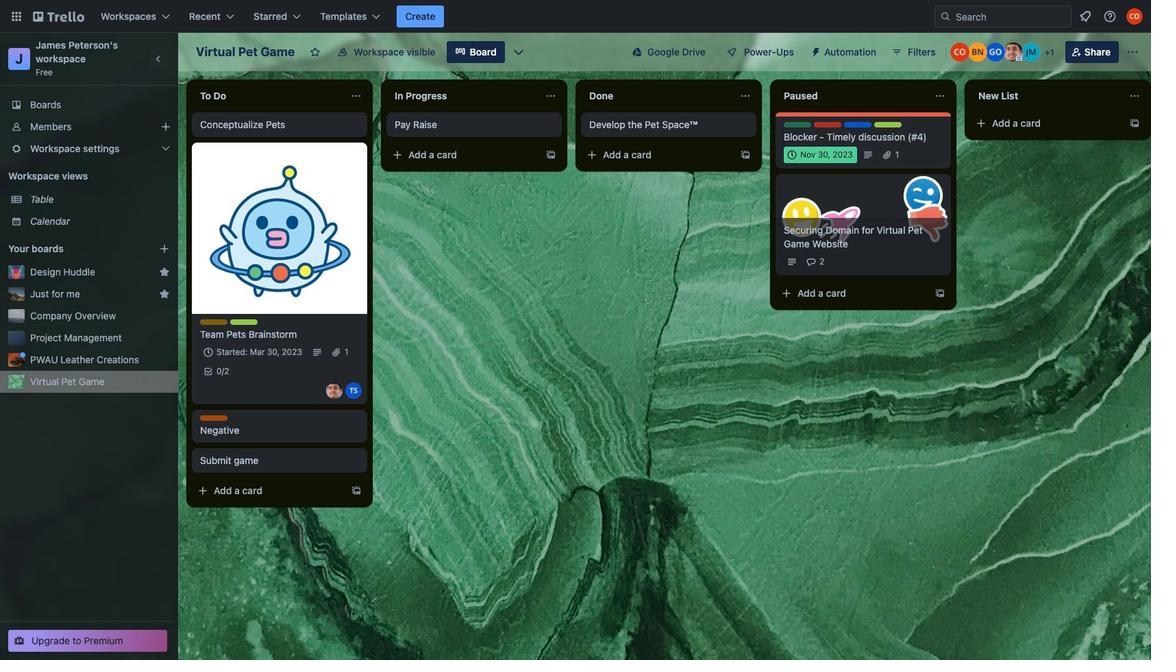 Task type: vqa. For each thing, say whether or not it's contained in the screenshot.
Click to unstar this board. It will be removed from your starred list. ICON
no



Task type: locate. For each thing, give the bounding box(es) containing it.
2 vertical spatial create from template… image
[[351, 485, 362, 496]]

james peterson (jamespeterson93) image
[[1004, 42, 1023, 62], [326, 382, 343, 399]]

color: bold lime, title: none image
[[875, 122, 902, 127]]

0 horizontal spatial create from template… image
[[740, 149, 751, 160]]

back to home image
[[33, 5, 84, 27]]

ben nelson (bennelson96) image
[[968, 42, 988, 62]]

color: blue, title: "fyi" element
[[845, 122, 872, 127]]

2 horizontal spatial create from template… image
[[935, 288, 946, 299]]

1 vertical spatial starred icon image
[[159, 289, 170, 300]]

0 notifications image
[[1078, 8, 1094, 25]]

Search field
[[951, 7, 1071, 26]]

james peterson (jamespeterson93) image left tara schultz (taraschultz7) image in the left of the page
[[326, 382, 343, 399]]

create from template… image
[[546, 149, 557, 160], [935, 288, 946, 299], [351, 485, 362, 496]]

0 vertical spatial starred icon image
[[159, 267, 170, 278]]

None text field
[[387, 85, 540, 107], [581, 85, 735, 107], [387, 85, 540, 107], [581, 85, 735, 107]]

star or unstar board image
[[310, 47, 321, 58]]

None checkbox
[[784, 147, 857, 163]]

0 vertical spatial create from template… image
[[1130, 118, 1141, 129]]

0 horizontal spatial james peterson (jamespeterson93) image
[[326, 382, 343, 399]]

1 horizontal spatial james peterson (jamespeterson93) image
[[1004, 42, 1023, 62]]

add board image
[[159, 243, 170, 254]]

Board name text field
[[189, 41, 302, 63]]

color: bold lime, title: "team task" element
[[230, 319, 258, 325]]

create from template… image
[[1130, 118, 1141, 129], [740, 149, 751, 160]]

1 horizontal spatial create from template… image
[[1130, 118, 1141, 129]]

sm image
[[805, 41, 825, 60]]

0 horizontal spatial create from template… image
[[351, 485, 362, 496]]

james peterson (jamespeterson93) image right ben nelson (bennelson96) image
[[1004, 42, 1023, 62]]

show menu image
[[1126, 45, 1140, 59]]

color: green, title: "goal" element
[[784, 122, 812, 127]]

1 horizontal spatial create from template… image
[[546, 149, 557, 160]]

christina overa (christinaovera) image
[[951, 42, 970, 62]]

None text field
[[192, 85, 345, 107], [776, 85, 930, 107], [971, 85, 1124, 107], [192, 85, 345, 107], [776, 85, 930, 107], [971, 85, 1124, 107]]

customize views image
[[512, 45, 526, 59]]

1 vertical spatial create from template… image
[[740, 149, 751, 160]]

starred icon image
[[159, 267, 170, 278], [159, 289, 170, 300]]

0 vertical spatial create from template… image
[[546, 149, 557, 160]]



Task type: describe. For each thing, give the bounding box(es) containing it.
2 starred icon image from the top
[[159, 289, 170, 300]]

jeremy miller (jeremymiller198) image
[[1022, 42, 1041, 62]]

color: red, title: "blocker" element
[[814, 122, 842, 127]]

workspace navigation collapse icon image
[[149, 49, 169, 69]]

tara schultz (taraschultz7) image
[[345, 382, 362, 399]]

1 starred icon image from the top
[[159, 267, 170, 278]]

laugh image
[[899, 171, 948, 220]]

1 vertical spatial james peterson (jamespeterson93) image
[[326, 382, 343, 399]]

this member is an admin of this board. image
[[1016, 56, 1023, 62]]

google drive icon image
[[633, 47, 642, 57]]

color: orange, title: none image
[[200, 415, 228, 421]]

1 vertical spatial create from template… image
[[935, 288, 946, 299]]

open information menu image
[[1104, 10, 1117, 23]]

your boards with 6 items element
[[8, 241, 138, 257]]

0 vertical spatial james peterson (jamespeterson93) image
[[1004, 42, 1023, 62]]

search image
[[940, 11, 951, 22]]

gary orlando (garyorlando) image
[[986, 42, 1005, 62]]

primary element
[[0, 0, 1152, 33]]

color: yellow, title: none image
[[200, 319, 228, 325]]

christina overa (christinaovera) image
[[1127, 8, 1143, 25]]



